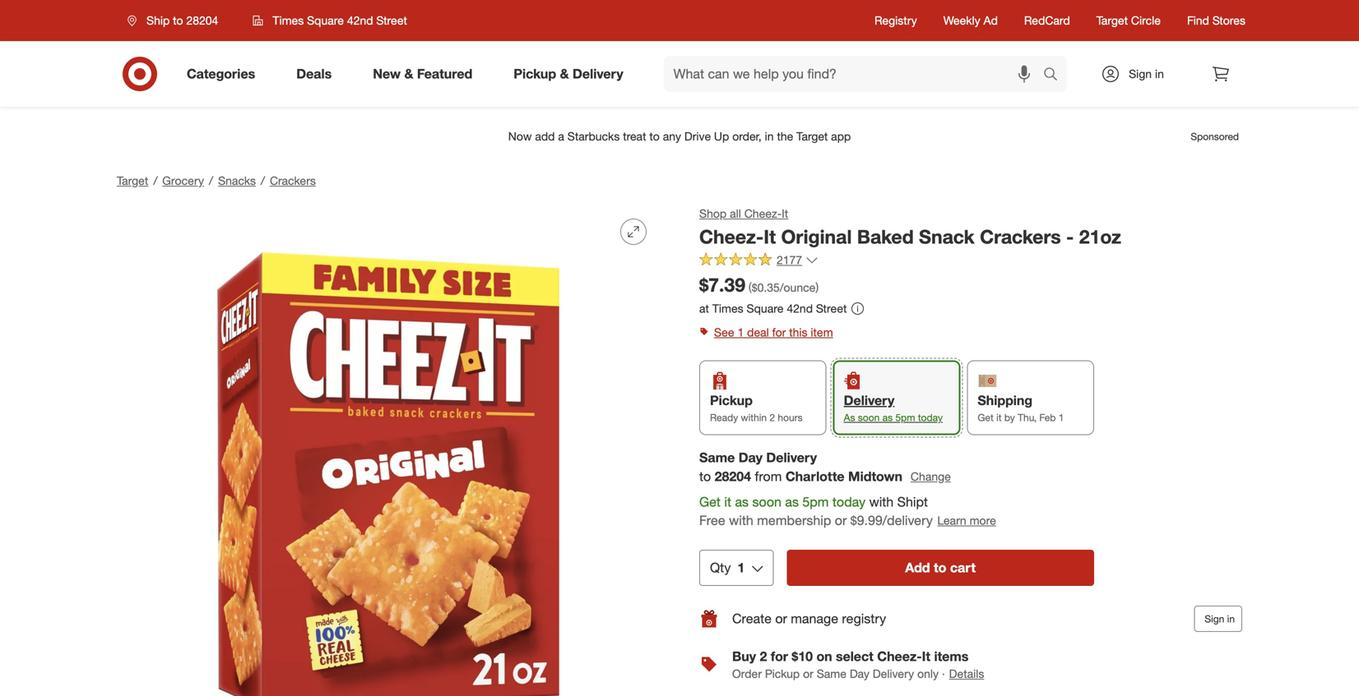 Task type: vqa. For each thing, say whether or not it's contained in the screenshot.
THE $
no



Task type: locate. For each thing, give the bounding box(es) containing it.
for left $10
[[771, 649, 788, 665]]

1 vertical spatial 28204
[[715, 469, 751, 485]]

soon inside delivery as soon as 5pm today
[[858, 412, 880, 424]]

weekly ad
[[943, 13, 998, 28]]

2 vertical spatial or
[[803, 667, 814, 682]]

times
[[273, 13, 304, 28], [712, 302, 743, 316]]

1 horizontal spatial 5pm
[[896, 412, 915, 424]]

0 vertical spatial 1
[[738, 325, 744, 340]]

times inside dropdown button
[[273, 13, 304, 28]]

street down the )
[[816, 302, 847, 316]]

0 horizontal spatial crackers
[[270, 174, 316, 188]]

$7.39
[[699, 274, 745, 297]]

as up membership
[[785, 494, 799, 510]]

in inside sign in 'button'
[[1227, 613, 1235, 626]]

0 vertical spatial get
[[978, 412, 994, 424]]

2 horizontal spatial as
[[883, 412, 893, 424]]

times right at
[[712, 302, 743, 316]]

1 right see
[[738, 325, 744, 340]]

5pm down charlotte
[[802, 494, 829, 510]]

shop all cheez-it cheez-it original baked snack crackers - 21oz
[[699, 206, 1121, 248]]

street
[[376, 13, 407, 28], [816, 302, 847, 316]]

crackers link
[[270, 174, 316, 188]]

1 vertical spatial 2
[[760, 649, 767, 665]]

pickup & delivery link
[[500, 56, 644, 92]]

buy 2 for $10 on select cheez-it items order pickup or same day delivery only ∙ details
[[732, 649, 984, 682]]

2 vertical spatial pickup
[[765, 667, 800, 682]]

it up the 2177 "link"
[[764, 225, 776, 248]]

1 horizontal spatial today
[[918, 412, 943, 424]]

snacks link
[[218, 174, 256, 188]]

1 vertical spatial 42nd
[[787, 302, 813, 316]]

1 horizontal spatial day
[[850, 667, 870, 682]]

ad
[[984, 13, 998, 28]]

1 horizontal spatial times
[[712, 302, 743, 316]]

for left this
[[772, 325, 786, 340]]

cheez- inside buy 2 for $10 on select cheez-it items order pickup or same day delivery only ∙ details
[[877, 649, 922, 665]]

0 vertical spatial in
[[1155, 67, 1164, 81]]

1 vertical spatial in
[[1227, 613, 1235, 626]]

to for ship
[[173, 13, 183, 28]]

it up free
[[724, 494, 731, 510]]

1
[[738, 325, 744, 340], [1059, 412, 1064, 424], [737, 560, 745, 576]]

cheez- down all
[[699, 225, 764, 248]]

2 right buy
[[760, 649, 767, 665]]

1 vertical spatial crackers
[[980, 225, 1061, 248]]

day
[[739, 450, 763, 466], [850, 667, 870, 682]]

cheez-
[[744, 206, 782, 221], [699, 225, 764, 248], [877, 649, 922, 665]]

0 horizontal spatial in
[[1155, 67, 1164, 81]]

get
[[978, 412, 994, 424], [699, 494, 721, 510]]

1 horizontal spatial street
[[816, 302, 847, 316]]

crackers left -
[[980, 225, 1061, 248]]

5pm right as
[[896, 412, 915, 424]]

today
[[918, 412, 943, 424], [833, 494, 866, 510]]

sign in
[[1129, 67, 1164, 81], [1205, 613, 1235, 626]]

0 vertical spatial today
[[918, 412, 943, 424]]

same day delivery
[[699, 450, 817, 466]]

pickup for ready
[[710, 393, 753, 409]]

charlotte
[[786, 469, 845, 485]]

0 vertical spatial street
[[376, 13, 407, 28]]

this
[[789, 325, 808, 340]]

1 vertical spatial square
[[747, 302, 784, 316]]

1 horizontal spatial &
[[560, 66, 569, 82]]

crackers inside shop all cheez-it cheez-it original baked snack crackers - 21oz
[[980, 225, 1061, 248]]

to 28204
[[699, 469, 751, 485]]

0 horizontal spatial 28204
[[186, 13, 218, 28]]

1 right feb
[[1059, 412, 1064, 424]]

registry link
[[875, 12, 917, 29]]

0 horizontal spatial soon
[[752, 494, 782, 510]]

2 inside buy 2 for $10 on select cheez-it items order pickup or same day delivery only ∙ details
[[760, 649, 767, 665]]

today down the from charlotte midtown
[[833, 494, 866, 510]]

pickup & delivery
[[514, 66, 623, 82]]

1 horizontal spatial target
[[1096, 13, 1128, 28]]

sign
[[1129, 67, 1152, 81], [1205, 613, 1224, 626]]

1 vertical spatial get
[[699, 494, 721, 510]]

target left grocery
[[117, 174, 148, 188]]

or down $10
[[803, 667, 814, 682]]

it inside get it as soon as 5pm today with shipt free with membership or $9.99/delivery learn more
[[724, 494, 731, 510]]

42nd
[[347, 13, 373, 28], [787, 302, 813, 316]]

1 horizontal spatial pickup
[[710, 393, 753, 409]]

thu,
[[1018, 412, 1037, 424]]

find stores link
[[1187, 12, 1246, 29]]

0 vertical spatial 5pm
[[896, 412, 915, 424]]

0 horizontal spatial same
[[699, 450, 735, 466]]

0 horizontal spatial &
[[404, 66, 413, 82]]

1 vertical spatial today
[[833, 494, 866, 510]]

1 vertical spatial pickup
[[710, 393, 753, 409]]

28204 right ship
[[186, 13, 218, 28]]

0 horizontal spatial to
[[173, 13, 183, 28]]

0 horizontal spatial 42nd
[[347, 13, 373, 28]]

get inside get it as soon as 5pm today with shipt free with membership or $9.99/delivery learn more
[[699, 494, 721, 510]]

0 vertical spatial crackers
[[270, 174, 316, 188]]

0 horizontal spatial get
[[699, 494, 721, 510]]

ship to 28204
[[146, 13, 218, 28]]

0 horizontal spatial pickup
[[514, 66, 556, 82]]

it up only
[[922, 649, 931, 665]]

new & featured link
[[359, 56, 493, 92]]

42nd up new
[[347, 13, 373, 28]]

42nd down /ounce at the top right of the page
[[787, 302, 813, 316]]

5pm inside get it as soon as 5pm today with shipt free with membership or $9.99/delivery learn more
[[802, 494, 829, 510]]

buy 2 for $10 on select cheez-it items link
[[732, 649, 969, 665]]

same down on
[[817, 667, 847, 682]]

cheez- up only
[[877, 649, 922, 665]]

at times square 42nd street
[[699, 302, 847, 316]]

1 horizontal spatial sign
[[1205, 613, 1224, 626]]

28204 down same day delivery
[[715, 469, 751, 485]]

baked
[[857, 225, 914, 248]]

/ounce
[[780, 281, 816, 295]]

to right ship
[[173, 13, 183, 28]]

0 vertical spatial or
[[835, 513, 847, 529]]

1 horizontal spatial 42nd
[[787, 302, 813, 316]]

1 vertical spatial it
[[764, 225, 776, 248]]

0 vertical spatial same
[[699, 450, 735, 466]]

shipping get it by thu, feb 1
[[978, 393, 1064, 424]]

cheez- right all
[[744, 206, 782, 221]]

1 vertical spatial 1
[[1059, 412, 1064, 424]]

0 horizontal spatial square
[[307, 13, 344, 28]]

with up $9.99/delivery
[[869, 494, 894, 510]]

to inside button
[[934, 560, 946, 576]]

0 vertical spatial 28204
[[186, 13, 218, 28]]

2 vertical spatial 1
[[737, 560, 745, 576]]

or down the from charlotte midtown
[[835, 513, 847, 529]]

1 vertical spatial sign in
[[1205, 613, 1235, 626]]

day down select
[[850, 667, 870, 682]]

0 horizontal spatial times
[[273, 13, 304, 28]]

2 horizontal spatial or
[[835, 513, 847, 529]]

day up from
[[739, 450, 763, 466]]

in
[[1155, 67, 1164, 81], [1227, 613, 1235, 626]]

28204 inside dropdown button
[[186, 13, 218, 28]]

1 horizontal spatial crackers
[[980, 225, 1061, 248]]

day inside buy 2 for $10 on select cheez-it items order pickup or same day delivery only ∙ details
[[850, 667, 870, 682]]

it up the 'original'
[[782, 206, 788, 221]]

sign in link
[[1087, 56, 1190, 92]]

0 horizontal spatial with
[[729, 513, 753, 529]]

1 vertical spatial sign
[[1205, 613, 1224, 626]]

1 horizontal spatial to
[[699, 469, 711, 485]]

delivery inside the pickup & delivery link
[[573, 66, 623, 82]]

1 horizontal spatial with
[[869, 494, 894, 510]]

manage
[[791, 611, 838, 627]]

2 horizontal spatial pickup
[[765, 667, 800, 682]]

2 left hours
[[770, 412, 775, 424]]

to
[[173, 13, 183, 28], [699, 469, 711, 485], [934, 560, 946, 576]]

1 vertical spatial for
[[771, 649, 788, 665]]

as right as
[[883, 412, 893, 424]]

2
[[770, 412, 775, 424], [760, 649, 767, 665]]

0 vertical spatial 42nd
[[347, 13, 373, 28]]

with right free
[[729, 513, 753, 529]]

redcard link
[[1024, 12, 1070, 29]]

1 horizontal spatial sign in
[[1205, 613, 1235, 626]]

0 horizontal spatial day
[[739, 450, 763, 466]]

1 horizontal spatial as
[[785, 494, 799, 510]]

0 vertical spatial sign in
[[1129, 67, 1164, 81]]

2 horizontal spatial to
[[934, 560, 946, 576]]

times up 'deals'
[[273, 13, 304, 28]]

1 vertical spatial same
[[817, 667, 847, 682]]

1 horizontal spatial in
[[1227, 613, 1235, 626]]

in inside sign in link
[[1155, 67, 1164, 81]]

2 & from the left
[[560, 66, 569, 82]]

1 horizontal spatial it
[[996, 412, 1002, 424]]

0 vertical spatial it
[[782, 206, 788, 221]]

delivery as soon as 5pm today
[[844, 393, 943, 424]]

& inside new & featured link
[[404, 66, 413, 82]]

1 vertical spatial day
[[850, 667, 870, 682]]

same up to 28204
[[699, 450, 735, 466]]

square inside times square 42nd street dropdown button
[[307, 13, 344, 28]]

1 horizontal spatial get
[[978, 412, 994, 424]]

free
[[699, 513, 725, 529]]

deals link
[[282, 56, 352, 92]]

2 vertical spatial it
[[922, 649, 931, 665]]

delivery inside delivery as soon as 5pm today
[[844, 393, 895, 409]]

2177
[[777, 253, 802, 268]]

soon down from
[[752, 494, 782, 510]]

0 vertical spatial day
[[739, 450, 763, 466]]

2 horizontal spatial it
[[922, 649, 931, 665]]

0 vertical spatial 2
[[770, 412, 775, 424]]

1 horizontal spatial 28204
[[715, 469, 751, 485]]

soon right as
[[858, 412, 880, 424]]

0 vertical spatial target
[[1096, 13, 1128, 28]]

0 horizontal spatial sign in
[[1129, 67, 1164, 81]]

1 horizontal spatial 2
[[770, 412, 775, 424]]

0 horizontal spatial or
[[775, 611, 787, 627]]

pickup inside buy 2 for $10 on select cheez-it items order pickup or same day delivery only ∙ details
[[765, 667, 800, 682]]

street up new
[[376, 13, 407, 28]]

as
[[844, 412, 855, 424]]

pickup
[[514, 66, 556, 82], [710, 393, 753, 409], [765, 667, 800, 682]]

or right create
[[775, 611, 787, 627]]

1 vertical spatial soon
[[752, 494, 782, 510]]

or inside get it as soon as 5pm today with shipt free with membership or $9.99/delivery learn more
[[835, 513, 847, 529]]

to up free
[[699, 469, 711, 485]]

0 horizontal spatial it
[[724, 494, 731, 510]]

0 vertical spatial soon
[[858, 412, 880, 424]]

get left by at the right
[[978, 412, 994, 424]]

within
[[741, 412, 767, 424]]

0 horizontal spatial 2
[[760, 649, 767, 665]]

0 horizontal spatial street
[[376, 13, 407, 28]]

ship
[[146, 13, 170, 28]]

it left by at the right
[[996, 412, 1002, 424]]

qty 1
[[710, 560, 745, 576]]

1 horizontal spatial it
[[782, 206, 788, 221]]

to inside dropdown button
[[173, 13, 183, 28]]

crackers right snacks link
[[270, 174, 316, 188]]

1 right "qty"
[[737, 560, 745, 576]]

1 inside shipping get it by thu, feb 1
[[1059, 412, 1064, 424]]

5pm
[[896, 412, 915, 424], [802, 494, 829, 510]]

as down to 28204
[[735, 494, 749, 510]]

2 inside 'pickup ready within 2 hours'
[[770, 412, 775, 424]]

1 & from the left
[[404, 66, 413, 82]]

0 vertical spatial pickup
[[514, 66, 556, 82]]

1 vertical spatial 5pm
[[802, 494, 829, 510]]

target left circle
[[1096, 13, 1128, 28]]

it
[[782, 206, 788, 221], [764, 225, 776, 248], [922, 649, 931, 665]]

0 horizontal spatial 5pm
[[802, 494, 829, 510]]

0 horizontal spatial sign
[[1129, 67, 1152, 81]]

& inside the pickup & delivery link
[[560, 66, 569, 82]]

with
[[869, 494, 894, 510], [729, 513, 753, 529]]

1 vertical spatial it
[[724, 494, 731, 510]]

square up deals link
[[307, 13, 344, 28]]

ready
[[710, 412, 738, 424]]

pickup inside 'pickup ready within 2 hours'
[[710, 393, 753, 409]]

for
[[772, 325, 786, 340], [771, 649, 788, 665]]

create or manage registry
[[732, 611, 886, 627]]

by
[[1004, 412, 1015, 424]]

today up change
[[918, 412, 943, 424]]

1 horizontal spatial soon
[[858, 412, 880, 424]]

1 vertical spatial street
[[816, 302, 847, 316]]

hours
[[778, 412, 803, 424]]

see 1 deal for this item
[[714, 325, 833, 340]]

1 vertical spatial to
[[699, 469, 711, 485]]

details
[[949, 667, 984, 682]]

square down $0.35
[[747, 302, 784, 316]]

delivery
[[573, 66, 623, 82], [844, 393, 895, 409], [766, 450, 817, 466], [873, 667, 914, 682]]

0 vertical spatial it
[[996, 412, 1002, 424]]

item
[[811, 325, 833, 340]]

to right add at the bottom right of page
[[934, 560, 946, 576]]

get up free
[[699, 494, 721, 510]]

0 horizontal spatial today
[[833, 494, 866, 510]]



Task type: describe. For each thing, give the bounding box(es) containing it.
$10
[[792, 649, 813, 665]]

target link
[[117, 174, 148, 188]]

create
[[732, 611, 772, 627]]

circle
[[1131, 13, 1161, 28]]

target circle
[[1096, 13, 1161, 28]]

sign inside 'button'
[[1205, 613, 1224, 626]]

new
[[373, 66, 401, 82]]

categories link
[[173, 56, 276, 92]]

for inside buy 2 for $10 on select cheez-it items order pickup or same day delivery only ∙ details
[[771, 649, 788, 665]]

it inside buy 2 for $10 on select cheez-it items order pickup or same day delivery only ∙ details
[[922, 649, 931, 665]]

0 vertical spatial for
[[772, 325, 786, 340]]

redcard
[[1024, 13, 1070, 28]]

cheez-it original baked snack crackers - 21oz, 1 of 10 image
[[117, 206, 660, 697]]

soon inside get it as soon as 5pm today with shipt free with membership or $9.99/delivery learn more
[[752, 494, 782, 510]]

(
[[749, 281, 752, 295]]

or inside buy 2 for $10 on select cheez-it items order pickup or same day delivery only ∙ details
[[803, 667, 814, 682]]

details button
[[948, 666, 985, 684]]

$0.35
[[752, 281, 780, 295]]

add to cart
[[905, 560, 976, 576]]

0 horizontal spatial as
[[735, 494, 749, 510]]

times square 42nd street
[[273, 13, 407, 28]]

times square 42nd street button
[[242, 6, 418, 35]]

cart
[[950, 560, 976, 576]]

categories
[[187, 66, 255, 82]]

sign in inside 'button'
[[1205, 613, 1235, 626]]

membership
[[757, 513, 831, 529]]

select
[[836, 649, 874, 665]]

pickup ready within 2 hours
[[710, 393, 803, 424]]

registry
[[842, 611, 886, 627]]

$9.99/delivery
[[850, 513, 933, 529]]

1 vertical spatial times
[[712, 302, 743, 316]]

1 vertical spatial or
[[775, 611, 787, 627]]

get inside shipping get it by thu, feb 1
[[978, 412, 994, 424]]

add
[[905, 560, 930, 576]]

weekly ad link
[[943, 12, 998, 29]]

21oz
[[1079, 225, 1121, 248]]

5pm inside delivery as soon as 5pm today
[[896, 412, 915, 424]]

to for add
[[934, 560, 946, 576]]

learn more button
[[937, 512, 997, 531]]

shop
[[699, 206, 727, 221]]

from charlotte midtown
[[755, 469, 903, 485]]

today inside delivery as soon as 5pm today
[[918, 412, 943, 424]]

shipt
[[897, 494, 928, 510]]

new & featured
[[373, 66, 472, 82]]

as inside delivery as soon as 5pm today
[[883, 412, 893, 424]]

order
[[732, 667, 762, 682]]

1 vertical spatial cheez-
[[699, 225, 764, 248]]

all
[[730, 206, 741, 221]]

registry
[[875, 13, 917, 28]]

shipping
[[978, 393, 1033, 409]]

)
[[816, 281, 819, 295]]

featured
[[417, 66, 472, 82]]

change
[[911, 470, 951, 484]]

learn
[[937, 514, 966, 528]]

target circle link
[[1096, 12, 1161, 29]]

snack
[[919, 225, 975, 248]]

midtown
[[848, 469, 903, 485]]

& for pickup
[[560, 66, 569, 82]]

deals
[[296, 66, 332, 82]]

weekly
[[943, 13, 980, 28]]

change button
[[910, 468, 952, 486]]

-
[[1066, 225, 1074, 248]]

see 1 deal for this item link
[[699, 321, 1242, 344]]

find stores
[[1187, 13, 1246, 28]]

What can we help you find? suggestions appear below search field
[[664, 56, 1047, 92]]

only
[[917, 667, 939, 682]]

street inside dropdown button
[[376, 13, 407, 28]]

sign in button
[[1194, 606, 1242, 633]]

target for target circle
[[1096, 13, 1128, 28]]

ship to 28204 button
[[117, 6, 236, 35]]

from
[[755, 469, 782, 485]]

delivery inside buy 2 for $10 on select cheez-it items order pickup or same day delivery only ∙ details
[[873, 667, 914, 682]]

add to cart button
[[787, 550, 1094, 587]]

target for target link
[[117, 174, 148, 188]]

original
[[781, 225, 852, 248]]

0 horizontal spatial it
[[764, 225, 776, 248]]

find
[[1187, 13, 1209, 28]]

today inside get it as soon as 5pm today with shipt free with membership or $9.99/delivery learn more
[[833, 494, 866, 510]]

0 vertical spatial with
[[869, 494, 894, 510]]

items
[[934, 649, 969, 665]]

1 for qty 1
[[737, 560, 745, 576]]

on
[[817, 649, 832, 665]]

it inside shipping get it by thu, feb 1
[[996, 412, 1002, 424]]

0 vertical spatial cheez-
[[744, 206, 782, 221]]

search button
[[1036, 56, 1075, 95]]

snacks
[[218, 174, 256, 188]]

stores
[[1212, 13, 1246, 28]]

qty
[[710, 560, 731, 576]]

2177 link
[[699, 252, 819, 271]]

∙
[[942, 667, 945, 682]]

buy
[[732, 649, 756, 665]]

42nd inside dropdown button
[[347, 13, 373, 28]]

more
[[970, 514, 996, 528]]

see
[[714, 325, 734, 340]]

0 vertical spatial sign
[[1129, 67, 1152, 81]]

grocery
[[162, 174, 204, 188]]

get it as soon as 5pm today with shipt free with membership or $9.99/delivery learn more
[[699, 494, 996, 529]]

advertisement element
[[104, 117, 1255, 156]]

search
[[1036, 68, 1075, 84]]

$7.39 ( $0.35 /ounce )
[[699, 274, 819, 297]]

same inside buy 2 for $10 on select cheez-it items order pickup or same day delivery only ∙ details
[[817, 667, 847, 682]]

feb
[[1039, 412, 1056, 424]]

pickup for &
[[514, 66, 556, 82]]

grocery link
[[162, 174, 204, 188]]

1 for see 1 deal for this item
[[738, 325, 744, 340]]

& for new
[[404, 66, 413, 82]]



